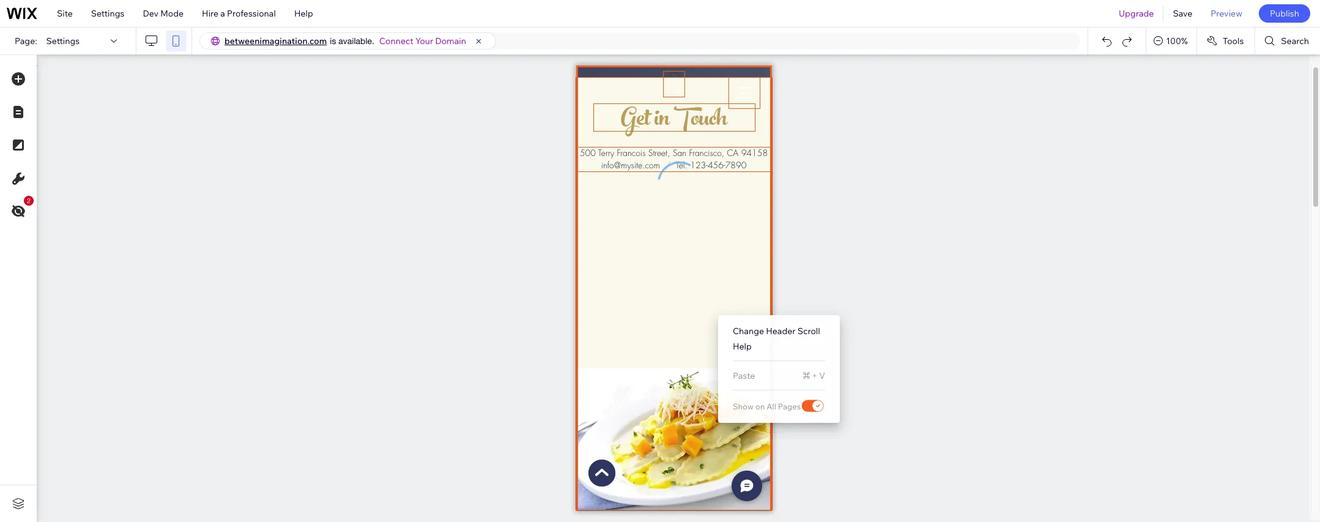 Task type: describe. For each thing, give the bounding box(es) containing it.
your
[[416, 35, 434, 47]]

mode
[[160, 8, 184, 19]]

dev mode
[[143, 8, 184, 19]]

header
[[766, 326, 796, 337]]

search button
[[1256, 28, 1321, 54]]

show
[[733, 401, 754, 411]]

preview
[[1211, 8, 1243, 19]]

0 vertical spatial settings
[[91, 8, 125, 19]]

100% button
[[1147, 28, 1197, 54]]

connect
[[379, 35, 414, 47]]

+
[[812, 370, 818, 381]]

100%
[[1167, 35, 1188, 47]]

is available. connect your domain
[[330, 35, 466, 47]]

upgrade
[[1119, 8, 1155, 19]]

search
[[1282, 35, 1310, 47]]

domain
[[435, 35, 466, 47]]

all
[[767, 401, 777, 411]]

tools button
[[1198, 28, 1255, 54]]

paste
[[733, 370, 755, 381]]

change header scroll help
[[733, 326, 821, 352]]

pages
[[778, 401, 801, 411]]

professional
[[227, 8, 276, 19]]

v
[[820, 370, 826, 381]]

preview button
[[1202, 0, 1252, 27]]

available.
[[339, 36, 375, 46]]

publish
[[1271, 8, 1300, 19]]



Task type: locate. For each thing, give the bounding box(es) containing it.
betweenimagination.com
[[225, 35, 327, 47]]

1 vertical spatial help
[[733, 341, 752, 352]]

0 vertical spatial help
[[294, 8, 313, 19]]

help down change
[[733, 341, 752, 352]]

scroll
[[798, 326, 821, 337]]

help up betweenimagination.com
[[294, 8, 313, 19]]

switch
[[801, 398, 826, 415]]

settings left dev
[[91, 8, 125, 19]]

settings down site
[[46, 35, 80, 47]]

help
[[294, 8, 313, 19], [733, 341, 752, 352]]

help inside change header scroll help
[[733, 341, 752, 352]]

hire
[[202, 8, 219, 19]]

publish button
[[1260, 4, 1311, 23]]

0 horizontal spatial help
[[294, 8, 313, 19]]

dev
[[143, 8, 159, 19]]

2 button
[[6, 196, 34, 224]]

hire a professional
[[202, 8, 276, 19]]

⌘ + v
[[803, 370, 826, 381]]

0 horizontal spatial settings
[[46, 35, 80, 47]]

1 horizontal spatial settings
[[91, 8, 125, 19]]

on
[[756, 401, 765, 411]]

a
[[221, 8, 225, 19]]

change
[[733, 326, 764, 337]]

site
[[57, 8, 73, 19]]

1 vertical spatial settings
[[46, 35, 80, 47]]

settings
[[91, 8, 125, 19], [46, 35, 80, 47]]

save button
[[1164, 0, 1202, 27]]

1 horizontal spatial help
[[733, 341, 752, 352]]

tools
[[1223, 35, 1244, 47]]

is
[[330, 36, 336, 46]]

save
[[1174, 8, 1193, 19]]

⌘
[[803, 370, 810, 381]]

show on all pages
[[733, 401, 801, 411]]

2
[[27, 197, 31, 204]]



Task type: vqa. For each thing, say whether or not it's contained in the screenshot.
middle CRM
no



